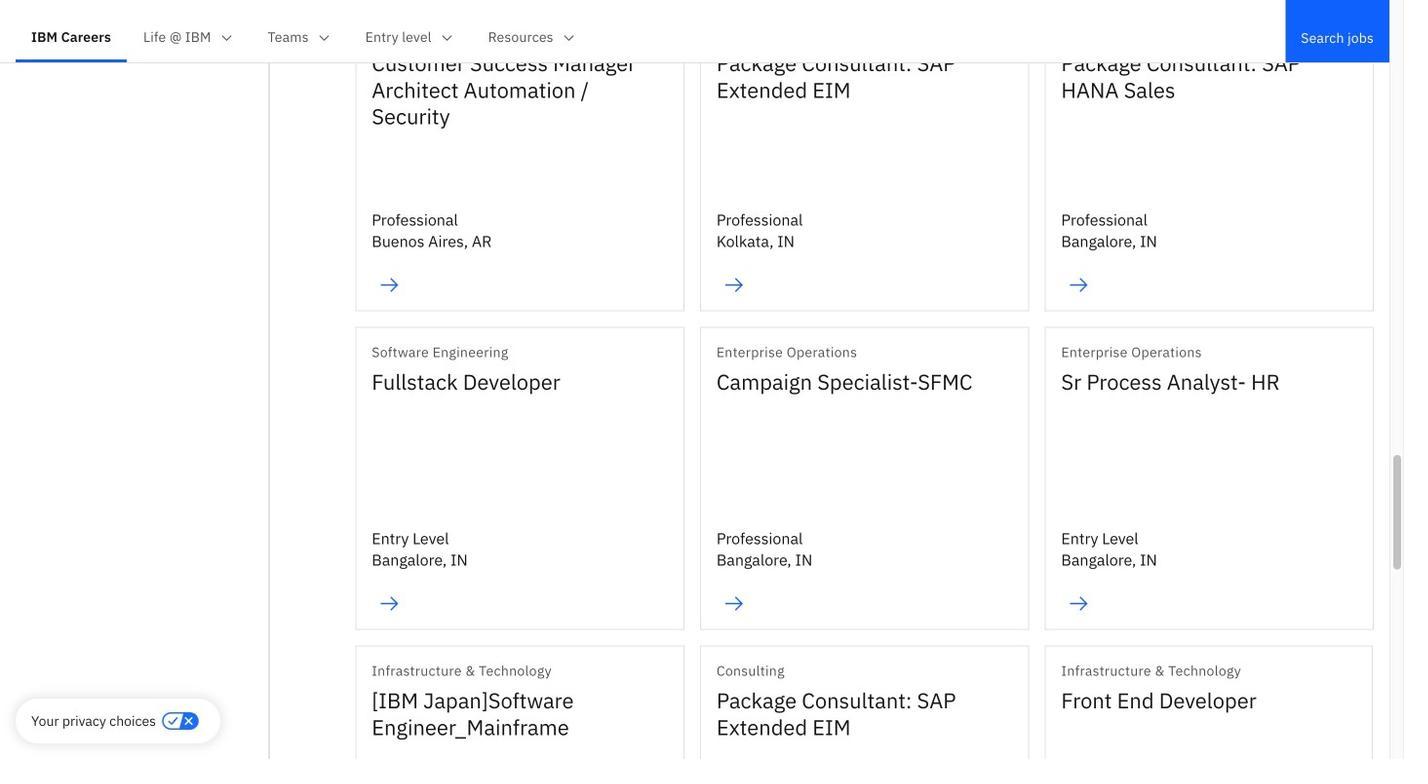 Task type: vqa. For each thing, say whether or not it's contained in the screenshot.
Your privacy choices element
yes



Task type: locate. For each thing, give the bounding box(es) containing it.
your privacy choices element
[[31, 711, 156, 733]]



